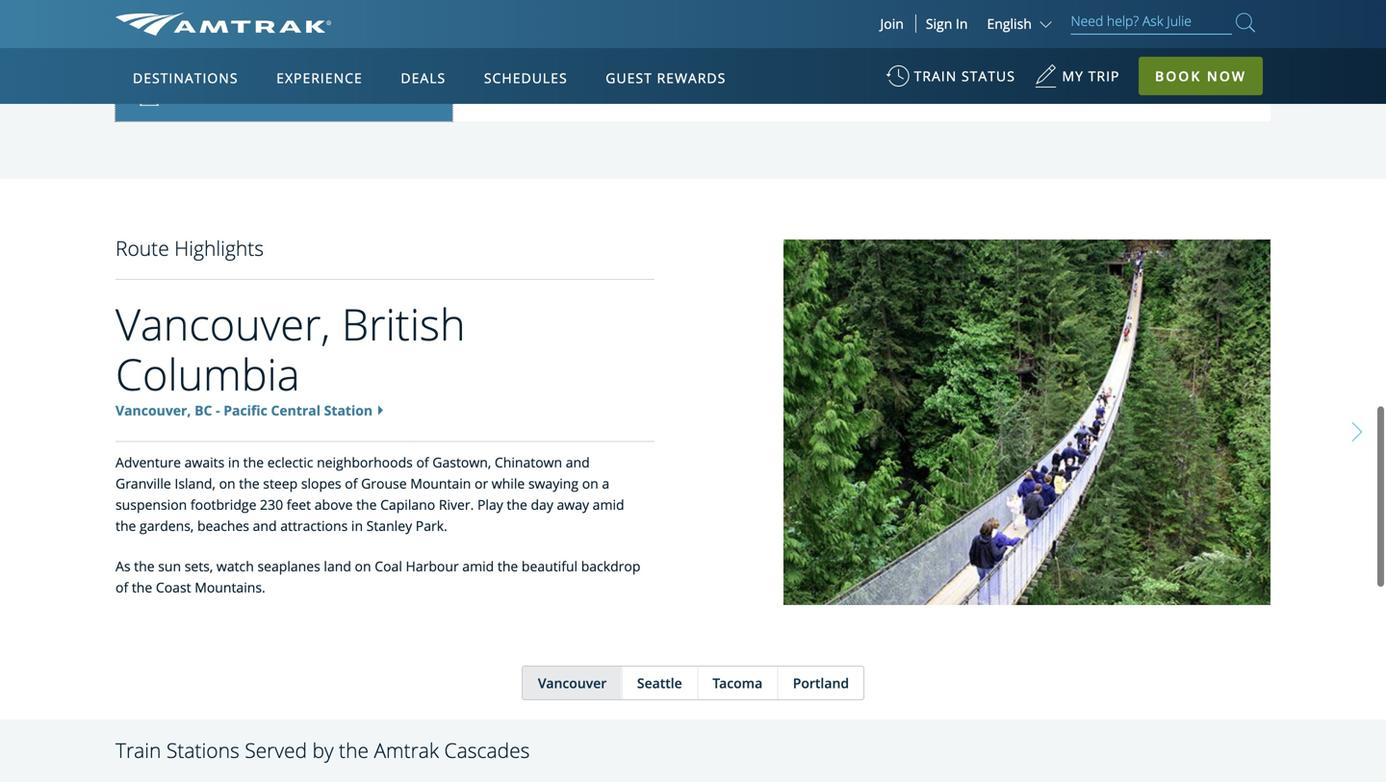 Task type: describe. For each thing, give the bounding box(es) containing it.
now
[[1207, 67, 1247, 85]]

gardens,
[[140, 517, 194, 536]]

land
[[324, 558, 351, 576]]

pictoral icon for menu image
[[140, 0, 178, 2]]

deals button
[[393, 51, 454, 105]]

as the sun sets, watch seaplanes land on coal harbour amid the beautiful backdrop of the coast mountains.
[[116, 558, 641, 597]]

watch
[[217, 558, 254, 576]]

-
[[216, 402, 220, 420]]

columbia
[[116, 345, 300, 404]]

beautiful
[[522, 558, 578, 576]]

local guides button
[[116, 71, 453, 122]]

local
[[178, 87, 211, 105]]

portland
[[793, 674, 849, 693]]

join button
[[869, 14, 917, 33]]

play
[[478, 496, 503, 515]]

book now button
[[1139, 57, 1263, 95]]

the right as
[[134, 558, 155, 576]]

sign
[[926, 14, 953, 33]]

0 horizontal spatial in
[[228, 454, 240, 472]]

adventure awaits in the eclectic neighborhoods of gastown, chinatown and granville island, on the steep slopes of grouse mountain or while swaying on a suspension footbridge 230 feet above the capilano river. play the day away amid the gardens, beaches and attractions in stanley park.
[[116, 454, 625, 536]]

river.
[[439, 496, 474, 515]]

destinations button
[[125, 51, 246, 105]]

amtrak
[[374, 737, 439, 764]]

amid inside adventure awaits in the eclectic neighborhoods of gastown, chinatown and granville island, on the steep slopes of grouse mountain or while swaying on a suspension footbridge 230 feet above the capilano river. play the day away amid the gardens, beaches and attractions in stanley park.
[[593, 496, 625, 515]]

banner containing join
[[0, 0, 1387, 445]]

route
[[116, 235, 169, 262]]

vancouver button
[[523, 667, 621, 700]]

vancouver
[[538, 674, 607, 693]]

footbridge
[[191, 496, 257, 515]]

backdrop
[[581, 558, 641, 576]]

seattle button
[[622, 667, 697, 700]]

british
[[342, 295, 466, 354]]

or
[[475, 475, 488, 493]]

train
[[116, 737, 161, 764]]

harbour
[[406, 558, 459, 576]]

on inside as the sun sets, watch seaplanes land on coal harbour amid the beautiful backdrop of the coast mountains.
[[355, 558, 371, 576]]

beaches
[[197, 517, 249, 536]]

0 vertical spatial and
[[566, 454, 590, 472]]

pictoral icon for local-guides image
[[140, 87, 178, 106]]

pacific
[[224, 402, 268, 420]]

the right by on the left of the page
[[339, 737, 369, 764]]

sets,
[[185, 558, 213, 576]]

1 horizontal spatial of
[[345, 475, 358, 493]]

of inside as the sun sets, watch seaplanes land on coal harbour amid the beautiful backdrop of the coast mountains.
[[116, 579, 128, 597]]

230
[[260, 496, 283, 515]]

deals
[[401, 69, 446, 87]]

sign in
[[926, 14, 968, 33]]

feet
[[287, 496, 311, 515]]

guides
[[214, 87, 258, 105]]

as
[[116, 558, 131, 576]]

0 horizontal spatial and
[[253, 517, 277, 536]]

2 vancouver, from the top
[[116, 402, 191, 420]]

english
[[987, 14, 1032, 33]]

2 horizontal spatial on
[[582, 475, 599, 493]]

tacoma
[[713, 674, 763, 693]]

mountain
[[410, 475, 471, 493]]

the down while
[[507, 496, 528, 515]]

rewards
[[657, 69, 726, 87]]

local guides list item
[[116, 71, 453, 122]]

amid inside as the sun sets, watch seaplanes land on coal harbour amid the beautiful backdrop of the coast mountains.
[[463, 558, 494, 576]]

the left coast
[[132, 579, 152, 597]]

english button
[[987, 14, 1057, 33]]

1 vancouver, from the top
[[116, 295, 330, 354]]

mountains.
[[195, 579, 266, 597]]

train stations served by the amtrak cascades
[[116, 737, 530, 764]]

0 horizontal spatial on
[[219, 475, 236, 493]]

above
[[315, 496, 353, 515]]



Task type: vqa. For each thing, say whether or not it's contained in the screenshot.
the middle Acela
no



Task type: locate. For each thing, give the bounding box(es) containing it.
1 vertical spatial amid
[[463, 558, 494, 576]]

slopes
[[301, 475, 341, 493]]

0 horizontal spatial of
[[116, 579, 128, 597]]

attractions
[[280, 517, 348, 536]]

gastown,
[[433, 454, 491, 472]]

vancouver, left bc
[[116, 402, 191, 420]]

stanley
[[367, 517, 412, 536]]

the down grouse
[[356, 496, 377, 515]]

cascades
[[444, 737, 530, 764]]

1 horizontal spatial on
[[355, 558, 371, 576]]

the left steep
[[239, 475, 260, 493]]

on
[[219, 475, 236, 493], [582, 475, 599, 493], [355, 558, 371, 576]]

guest
[[606, 69, 653, 87]]

1 vertical spatial in
[[351, 517, 363, 536]]

portland button
[[778, 667, 864, 700]]

2 vertical spatial of
[[116, 579, 128, 597]]

day
[[531, 496, 554, 515]]

regions map image
[[187, 161, 649, 430]]

highlights
[[174, 235, 264, 262]]

away
[[557, 496, 589, 515]]

by
[[312, 737, 334, 764]]

on up footbridge
[[219, 475, 236, 493]]

book now
[[1156, 67, 1247, 85]]

vancouver, down highlights
[[116, 295, 330, 354]]

eclectic
[[267, 454, 313, 472]]

pictoral icon for pets image
[[140, 35, 178, 54]]

0 horizontal spatial amid
[[463, 558, 494, 576]]

Please enter your search item search field
[[1071, 10, 1233, 35]]

list
[[116, 0, 453, 122]]

in
[[228, 454, 240, 472], [351, 517, 363, 536]]

awaits
[[185, 454, 225, 472]]

tacoma button
[[697, 667, 777, 700]]

swaying
[[529, 475, 579, 493]]

park.
[[416, 517, 448, 536]]

suspension
[[116, 496, 187, 515]]

train
[[914, 67, 958, 85]]

route highlights
[[116, 235, 264, 262]]

status
[[962, 67, 1016, 85]]

trip
[[1089, 67, 1120, 85]]

1 vertical spatial vancouver,
[[116, 402, 191, 420]]

0 vertical spatial in
[[228, 454, 240, 472]]

1 horizontal spatial in
[[351, 517, 363, 536]]

pets
[[178, 35, 205, 53]]

chinatown
[[495, 454, 562, 472]]

of down as
[[116, 579, 128, 597]]

capilano
[[380, 496, 435, 515]]

and up swaying
[[566, 454, 590, 472]]

in
[[956, 14, 968, 33]]

neighborhoods
[[317, 454, 413, 472]]

of down neighborhoods
[[345, 475, 358, 493]]

join
[[881, 14, 904, 33]]

application inside banner
[[187, 161, 649, 430]]

on right land
[[355, 558, 371, 576]]

guest rewards button
[[598, 51, 734, 105]]

1 vertical spatial and
[[253, 517, 277, 536]]

while
[[492, 475, 525, 493]]

seattle
[[637, 674, 682, 693]]

vancouver, british columbia vancouver, bc - pacific central station
[[116, 295, 466, 420]]

0 vertical spatial of
[[416, 454, 429, 472]]

bc
[[195, 402, 212, 420]]

amtrak image
[[116, 13, 331, 36]]

my trip
[[1063, 67, 1120, 85]]

amid down a
[[593, 496, 625, 515]]

in right awaits
[[228, 454, 240, 472]]

1 horizontal spatial amid
[[593, 496, 625, 515]]

my trip button
[[1035, 58, 1120, 105]]

granville
[[116, 475, 171, 493]]

schedules link
[[477, 48, 575, 104]]

amid
[[593, 496, 625, 515], [463, 558, 494, 576]]

station
[[324, 402, 373, 420]]

coast
[[156, 579, 191, 597]]

stations
[[166, 737, 240, 764]]

2 horizontal spatial of
[[416, 454, 429, 472]]

and down 230
[[253, 517, 277, 536]]

of
[[416, 454, 429, 472], [345, 475, 358, 493], [116, 579, 128, 597]]

list containing pets
[[116, 0, 453, 122]]

sign in button
[[926, 14, 968, 33]]

destinations
[[133, 69, 238, 87]]

0 vertical spatial amid
[[593, 496, 625, 515]]

the up steep
[[243, 454, 264, 472]]

adventure
[[116, 454, 181, 472]]

the down suspension
[[116, 517, 136, 536]]

coal
[[375, 558, 402, 576]]

amid right harbour
[[463, 558, 494, 576]]

served
[[245, 737, 307, 764]]

a
[[602, 475, 610, 493]]

1 horizontal spatial and
[[566, 454, 590, 472]]

local guides
[[178, 87, 258, 105]]

0 vertical spatial vancouver,
[[116, 295, 330, 354]]

grouse
[[361, 475, 407, 493]]

vancouver, bc - pacific central station link
[[116, 402, 373, 420]]

my
[[1063, 67, 1084, 85]]

search icon image
[[1236, 9, 1256, 36]]

pets button
[[116, 19, 453, 71]]

experience
[[277, 69, 363, 87]]

experience button
[[269, 51, 371, 105]]

the
[[243, 454, 264, 472], [239, 475, 260, 493], [356, 496, 377, 515], [507, 496, 528, 515], [116, 517, 136, 536], [134, 558, 155, 576], [498, 558, 518, 576], [132, 579, 152, 597], [339, 737, 369, 764]]

steep
[[263, 475, 298, 493]]

banner
[[0, 0, 1387, 445]]

sun
[[158, 558, 181, 576]]

1 vertical spatial of
[[345, 475, 358, 493]]

on left a
[[582, 475, 599, 493]]

schedules
[[484, 69, 568, 87]]

book
[[1156, 67, 1202, 85]]

in down above
[[351, 517, 363, 536]]

island,
[[175, 475, 216, 493]]

application
[[187, 161, 649, 430]]

the left beautiful
[[498, 558, 518, 576]]

guest rewards
[[606, 69, 726, 87]]

of up mountain
[[416, 454, 429, 472]]

seaplanes
[[258, 558, 320, 576]]

train status
[[914, 67, 1016, 85]]



